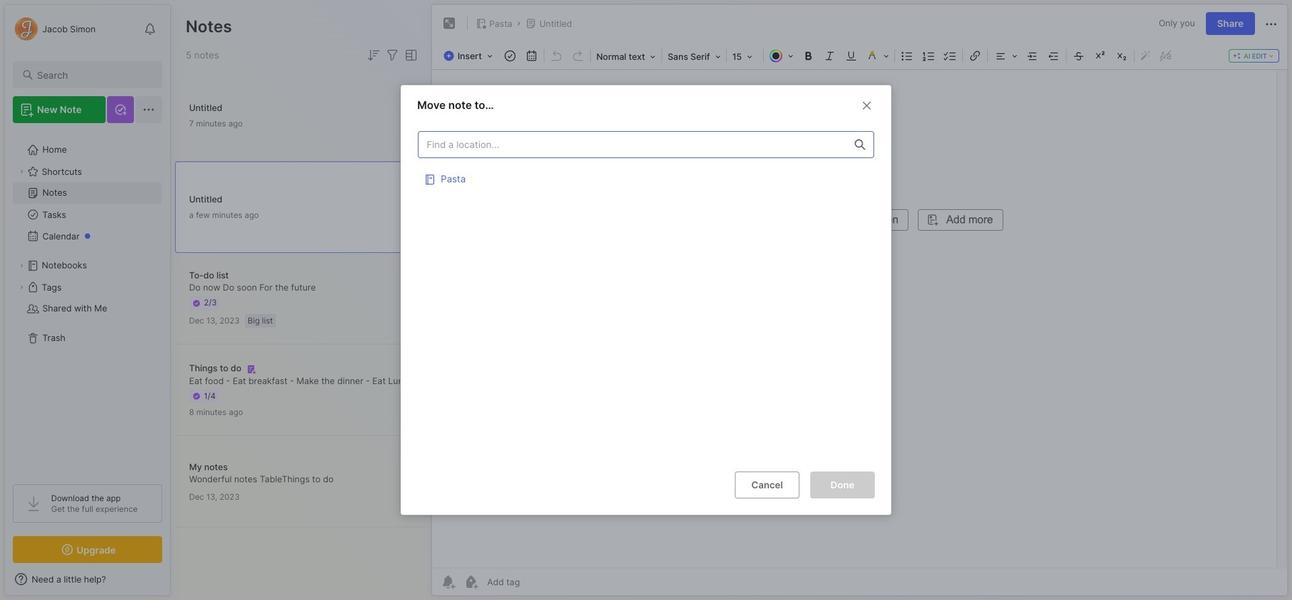 Task type: describe. For each thing, give the bounding box(es) containing it.
heading level image
[[593, 47, 661, 65]]

none search field inside main element
[[37, 67, 150, 83]]

task image
[[501, 46, 520, 65]]

checklist image
[[941, 46, 960, 65]]

expand note image
[[442, 15, 458, 32]]

note window element
[[432, 4, 1289, 597]]

insert link image
[[966, 46, 985, 65]]

bulleted list image
[[898, 46, 917, 65]]

highlight image
[[863, 46, 894, 65]]

Search text field
[[37, 69, 150, 81]]

close image
[[859, 97, 875, 114]]

italic image
[[821, 46, 840, 65]]

numbered list image
[[920, 46, 939, 65]]

font color image
[[766, 46, 798, 65]]

insert image
[[440, 47, 500, 65]]

cell inside find a location field
[[418, 165, 875, 192]]

Find a location… text field
[[419, 133, 847, 156]]

add tag image
[[463, 574, 479, 591]]

indent image
[[1024, 46, 1042, 65]]

subscript image
[[1113, 46, 1132, 65]]



Task type: vqa. For each thing, say whether or not it's contained in the screenshot.
Calendar Event ICON
yes



Task type: locate. For each thing, give the bounding box(es) containing it.
None search field
[[37, 67, 150, 83]]

tree inside main element
[[5, 131, 170, 473]]

bold image
[[799, 46, 818, 65]]

expand tags image
[[18, 283, 26, 292]]

cell
[[418, 165, 875, 192]]

add a reminder image
[[440, 574, 457, 591]]

superscript image
[[1092, 46, 1110, 65]]

Find a location field
[[411, 124, 881, 461]]

font family image
[[664, 47, 725, 65]]

underline image
[[842, 46, 861, 65]]

strikethrough image
[[1070, 46, 1089, 65]]

main element
[[0, 0, 175, 601]]

Note Editor text field
[[432, 69, 1288, 568]]

font size image
[[729, 47, 762, 65]]

outdent image
[[1045, 46, 1064, 65]]

expand notebooks image
[[18, 262, 26, 270]]

calendar event image
[[523, 46, 541, 65]]

alignment image
[[990, 46, 1022, 65]]

tree
[[5, 131, 170, 473]]



